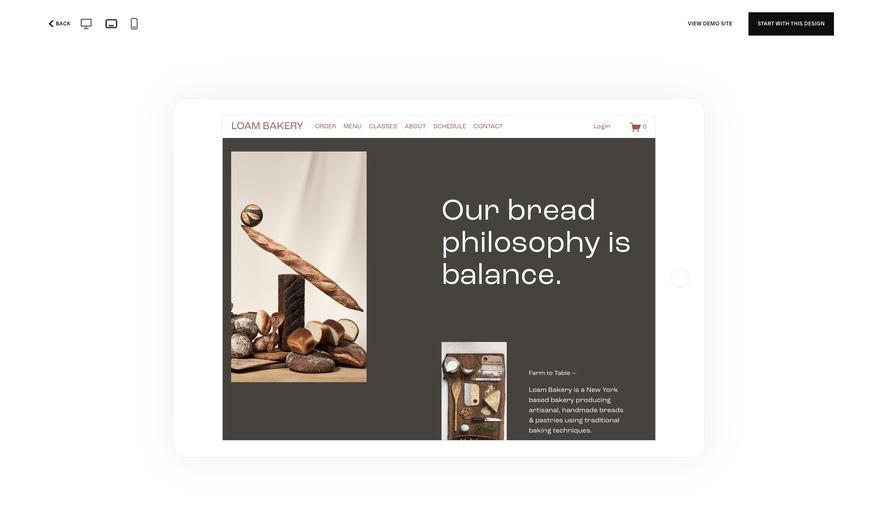 Task type: vqa. For each thing, say whether or not it's contained in the screenshot.
THE REMOVE LAURIE FROM YOUR FAVORITES LIST image
yes



Task type: describe. For each thing, give the bounding box(es) containing it.
online
[[19, 21, 40, 30]]

mariana image
[[325, 421, 553, 532]]

camdez image
[[325, 60, 553, 364]]

preview template on a desktop device image
[[77, 17, 95, 30]]

view demo site
[[688, 20, 732, 27]]

view demo site link
[[688, 12, 732, 35]]

business
[[296, 21, 325, 30]]

5 - from the left
[[207, 21, 210, 30]]

preview template on a tablet device image
[[103, 17, 119, 31]]

jotterpress image
[[582, 421, 810, 532]]

7 - from the left
[[273, 21, 276, 30]]

back button
[[44, 14, 73, 33]]

saltless image
[[582, 60, 810, 364]]

with
[[776, 20, 790, 27]]

6 - from the left
[[240, 21, 242, 30]]

local
[[277, 21, 295, 30]]

loam image
[[68, 60, 296, 364]]

camdez
[[325, 373, 354, 382]]

portfolio
[[64, 21, 92, 30]]

1 - from the left
[[60, 21, 63, 30]]



Task type: locate. For each thing, give the bounding box(es) containing it.
blog
[[148, 21, 163, 30]]

- right store
[[60, 21, 63, 30]]

back
[[56, 20, 71, 27]]

start
[[758, 20, 774, 27]]

view
[[688, 20, 702, 27]]

- right 'blog'
[[165, 21, 167, 30]]

- left "local"
[[273, 21, 276, 30]]

services
[[244, 21, 271, 30]]

wesley image
[[68, 421, 296, 532]]

- right courses
[[240, 21, 242, 30]]

2 - from the left
[[94, 21, 96, 30]]

demo
[[703, 20, 720, 27]]

start with this design button
[[749, 12, 834, 35]]

online store - portfolio - memberships - blog - scheduling - courses - services - local business
[[19, 21, 325, 30]]

- left courses
[[207, 21, 210, 30]]

design
[[804, 20, 825, 27]]

courses
[[211, 21, 238, 30]]

site
[[721, 20, 732, 27]]

3 - from the left
[[144, 21, 147, 30]]

scheduling
[[169, 21, 205, 30]]

remove laurie from your favorites list image
[[794, 13, 803, 22]]

- left preview template on a tablet device image at the left of page
[[94, 21, 96, 30]]

store
[[41, 21, 59, 30]]

4 - from the left
[[165, 21, 167, 30]]

memberships
[[98, 21, 143, 30]]

-
[[60, 21, 63, 30], [94, 21, 96, 30], [144, 21, 147, 30], [165, 21, 167, 30], [207, 21, 210, 30], [240, 21, 242, 30], [273, 21, 276, 30]]

start with this design
[[758, 20, 825, 27]]

remove loam from your favorites list image
[[280, 374, 290, 383]]

- left 'blog'
[[144, 21, 147, 30]]

preview template on a mobile device image
[[128, 17, 140, 30]]

this
[[791, 20, 803, 27]]



